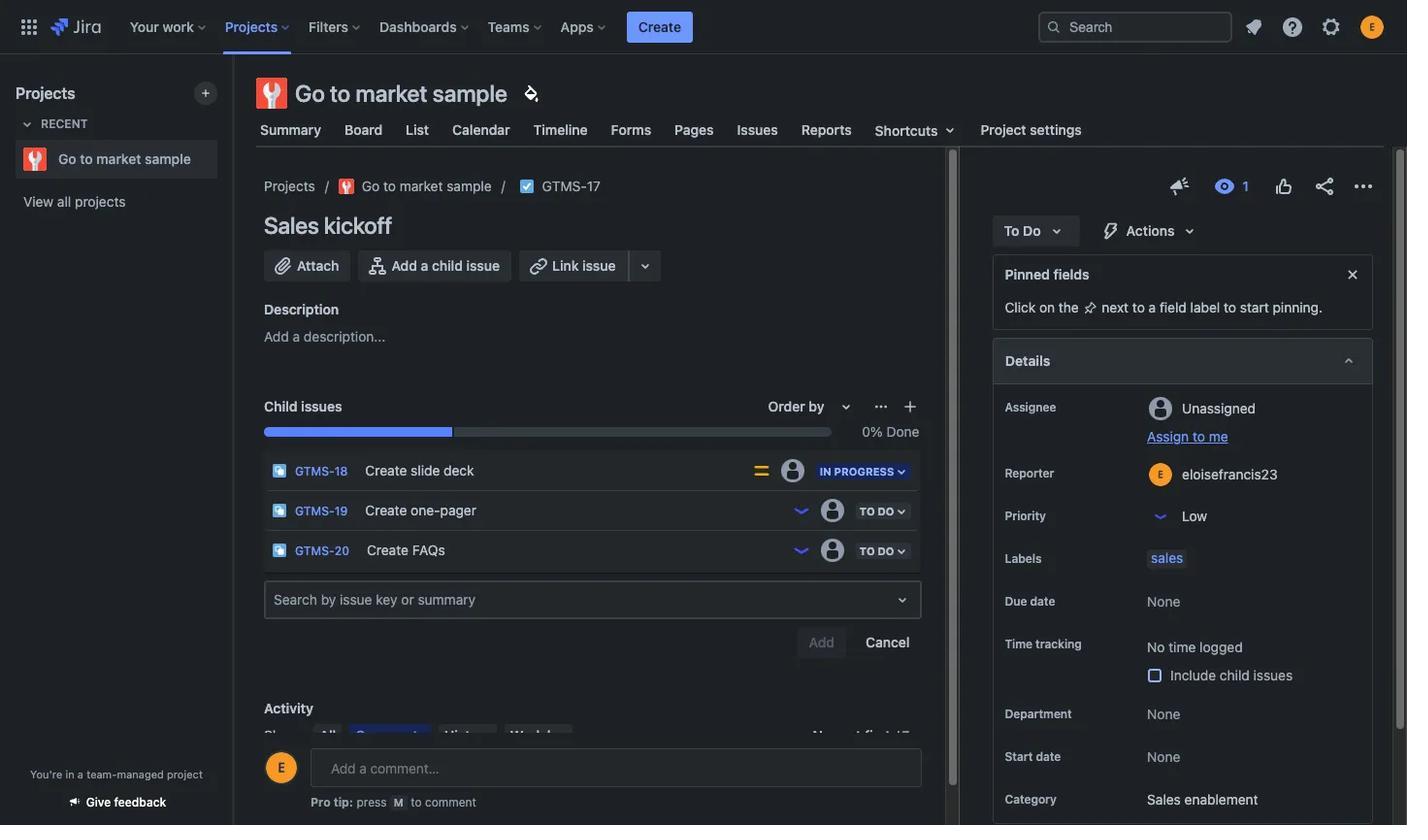 Task type: describe. For each thing, give the bounding box(es) containing it.
sample for left the go to market sample link
[[145, 150, 191, 167]]

reports
[[801, 121, 852, 138]]

go to market sample image
[[339, 179, 354, 194]]

sales enablement
[[1147, 791, 1259, 808]]

add for add a child issue
[[392, 257, 417, 274]]

create
[[639, 18, 681, 34]]

include child issues
[[1171, 667, 1293, 684]]

in
[[820, 465, 832, 477]]

projects
[[75, 193, 126, 210]]

notifications image
[[1242, 15, 1266, 38]]

sample for right the go to market sample link
[[447, 178, 492, 194]]

work
[[163, 18, 194, 34]]

labels
[[1005, 551, 1042, 566]]

time
[[1005, 637, 1033, 651]]

in progress
[[820, 465, 894, 477]]

banner containing your work
[[0, 0, 1407, 54]]

0 vertical spatial sample
[[433, 80, 508, 107]]

by
[[809, 398, 825, 414]]

attach
[[297, 257, 339, 274]]

newest
[[813, 727, 861, 743]]

comments button
[[350, 724, 431, 747]]

unassigned image for to do
[[821, 499, 844, 522]]

priority: medium image
[[752, 461, 771, 480]]

gtms-
[[542, 178, 587, 194]]

filters button
[[303, 11, 368, 42]]

%
[[871, 423, 883, 440]]

next
[[1102, 299, 1129, 315]]

add to starred image
[[212, 148, 235, 171]]

give feedback image
[[1169, 175, 1192, 198]]

labels pin to top. only you can see pinned fields. image
[[1046, 551, 1061, 567]]

timeline
[[533, 121, 588, 138]]

create child image
[[902, 399, 918, 414]]

work log button
[[505, 724, 573, 747]]

to do for to do dropdown button corresponding to priority: low icon
[[860, 505, 894, 517]]

eloisefrancis23
[[1182, 465, 1278, 482]]

shortcuts button
[[871, 113, 965, 148]]

market for right the go to market sample link
[[400, 178, 443, 194]]

go for left the go to market sample link
[[58, 150, 76, 167]]

issue type: sub-task image for priority: low image
[[272, 543, 287, 558]]

projects link
[[264, 175, 315, 198]]

actions
[[1127, 222, 1175, 239]]

to left start
[[1224, 299, 1237, 315]]

priority: low image
[[792, 501, 811, 520]]

pages
[[675, 121, 714, 138]]

1 horizontal spatial go to market sample link
[[339, 175, 492, 198]]

sales link
[[1147, 549, 1187, 569]]

gtms-17 link
[[542, 175, 601, 198]]

forms link
[[607, 113, 655, 148]]

unassigned
[[1182, 399, 1256, 416]]

create button
[[627, 11, 693, 42]]

project settings
[[981, 121, 1082, 138]]

board link
[[341, 113, 386, 148]]

link issue
[[552, 257, 616, 274]]

you're
[[30, 768, 62, 780]]

gtms-17
[[542, 178, 601, 194]]

time tracking
[[1005, 637, 1082, 651]]

0 vertical spatial go to market sample
[[295, 80, 508, 107]]

the
[[1059, 299, 1079, 315]]

1 horizontal spatial issues
[[1254, 667, 1293, 684]]

0 vertical spatial to
[[1004, 222, 1020, 239]]

share image
[[1313, 175, 1337, 198]]

in
[[65, 768, 74, 780]]

newest first button
[[801, 724, 922, 747]]

1 vertical spatial projects
[[16, 84, 75, 102]]

give feedback button
[[55, 786, 178, 818]]

to do button for priority: low icon
[[854, 501, 913, 521]]

task image
[[519, 179, 534, 194]]

press
[[357, 795, 387, 809]]

work log
[[510, 727, 567, 743]]

settings image
[[1320, 15, 1343, 38]]

to right next
[[1133, 299, 1145, 315]]

start
[[1240, 299, 1269, 315]]

0 vertical spatial to do button
[[992, 215, 1080, 247]]

enablement
[[1185, 791, 1259, 808]]

date for start date
[[1036, 750, 1061, 764]]

due date
[[1005, 594, 1055, 609]]

pinned fields
[[1005, 266, 1090, 282]]

priority pin to top. only you can see pinned fields. image
[[1050, 509, 1066, 524]]

market for left the go to market sample link
[[96, 150, 141, 167]]

board
[[345, 121, 383, 138]]

1 vertical spatial child
[[1220, 667, 1250, 684]]

cancel
[[866, 634, 910, 650]]

0 vertical spatial market
[[356, 80, 428, 107]]

add a child issue button
[[359, 250, 512, 281]]

description...
[[304, 328, 386, 345]]

primary element
[[12, 0, 1039, 54]]

0
[[862, 423, 871, 440]]

logged
[[1200, 639, 1243, 655]]

none for department
[[1147, 706, 1181, 722]]

link issue button
[[519, 250, 629, 281]]

none for due date
[[1147, 593, 1181, 610]]

child inside add a child issue button
[[432, 257, 463, 274]]

show:
[[264, 727, 302, 743]]

2 vertical spatial go to market sample
[[362, 178, 492, 194]]

newest first
[[813, 727, 891, 743]]

history button
[[439, 724, 497, 747]]

collapse recent projects image
[[16, 113, 39, 136]]

assignee
[[1005, 400, 1056, 414]]

your work button
[[124, 11, 213, 42]]

list
[[406, 121, 429, 138]]

0 % done
[[862, 423, 920, 440]]

do for to do dropdown button corresponding to priority: low icon
[[878, 505, 894, 517]]

go for right the go to market sample link
[[362, 178, 380, 194]]

actions image
[[1352, 175, 1375, 198]]

calendar link
[[449, 113, 514, 148]]

give feedback
[[86, 795, 166, 809]]

issue inside button
[[582, 257, 616, 274]]

label
[[1191, 299, 1220, 315]]

recent
[[41, 116, 88, 131]]

appswitcher icon image
[[17, 15, 41, 38]]

time
[[1169, 639, 1196, 655]]

hide message image
[[1341, 263, 1365, 286]]

project
[[981, 121, 1027, 138]]

issue actions image
[[873, 399, 889, 414]]

cancel button
[[854, 627, 922, 658]]

pro
[[311, 795, 331, 809]]



Task type: vqa. For each thing, say whether or not it's contained in the screenshot.
To Do to the top
yes



Task type: locate. For each thing, give the bounding box(es) containing it.
to up the board
[[330, 80, 351, 107]]

priority: low image
[[792, 541, 811, 560]]

to
[[330, 80, 351, 107], [80, 150, 93, 167], [383, 178, 396, 194], [1133, 299, 1145, 315], [1224, 299, 1237, 315], [1193, 428, 1205, 445], [411, 795, 422, 809]]

1 horizontal spatial sales
[[1147, 791, 1181, 808]]

0 vertical spatial go
[[295, 80, 325, 107]]

1 horizontal spatial unassigned image
[[821, 499, 844, 522]]

give
[[86, 795, 111, 809]]

date for due date
[[1030, 594, 1055, 609]]

projects up sales kickoff
[[264, 178, 315, 194]]

newest first image
[[894, 728, 910, 743]]

to right m
[[411, 795, 422, 809]]

issues
[[301, 398, 342, 414], [1254, 667, 1293, 684]]

profile image of eloisefrancis23 image
[[266, 752, 297, 783]]

link web pages and more image
[[633, 254, 657, 278]]

start date
[[1005, 750, 1061, 764]]

search image
[[1046, 19, 1062, 34]]

to do button
[[992, 215, 1080, 247], [854, 501, 913, 521], [854, 541, 913, 561]]

1 vertical spatial go to market sample
[[58, 150, 191, 167]]

a inside add a child issue button
[[421, 257, 428, 274]]

done
[[887, 423, 920, 440]]

m
[[394, 796, 404, 809]]

1 vertical spatial date
[[1036, 750, 1061, 764]]

sample up calendar
[[433, 80, 508, 107]]

all
[[320, 727, 336, 743]]

forms
[[611, 121, 651, 138]]

go to market sample up "list"
[[295, 80, 508, 107]]

timeline link
[[530, 113, 592, 148]]

to right unassigned icon
[[860, 544, 875, 557]]

1 issue from the left
[[466, 257, 500, 274]]

progress
[[834, 465, 894, 477]]

issue inside button
[[466, 257, 500, 274]]

issues right the include
[[1254, 667, 1293, 684]]

0 vertical spatial child
[[432, 257, 463, 274]]

0 vertical spatial date
[[1030, 594, 1055, 609]]

your work
[[130, 18, 194, 34]]

3 none from the top
[[1147, 749, 1181, 765]]

projects inside popup button
[[225, 18, 278, 34]]

1 vertical spatial to do button
[[854, 501, 913, 521]]

1 horizontal spatial issue
[[582, 257, 616, 274]]

issue type: sub-task image for priority: low icon
[[272, 503, 287, 518]]

1 horizontal spatial add
[[392, 257, 417, 274]]

to do
[[1004, 222, 1041, 239], [860, 505, 894, 517], [860, 544, 894, 557]]

summary link
[[256, 113, 325, 148]]

issues
[[737, 121, 778, 138]]

2 vertical spatial do
[[878, 544, 894, 557]]

1 vertical spatial sample
[[145, 150, 191, 167]]

Add a comment… field
[[311, 748, 922, 787]]

issues right child
[[301, 398, 342, 414]]

menu bar containing all
[[310, 724, 577, 747]]

none
[[1147, 593, 1181, 610], [1147, 706, 1181, 722], [1147, 749, 1181, 765]]

go to market sample link up view all projects link
[[16, 140, 210, 179]]

17
[[587, 178, 601, 194]]

to do up pinned
[[1004, 222, 1041, 239]]

help image
[[1281, 15, 1305, 38]]

to down progress at the right bottom of the page
[[860, 505, 875, 517]]

do for to do dropdown button corresponding to priority: low image
[[878, 544, 894, 557]]

go up summary
[[295, 80, 325, 107]]

to for to do dropdown button corresponding to priority: low image
[[860, 544, 875, 557]]

2 none from the top
[[1147, 706, 1181, 722]]

1 vertical spatial to
[[860, 505, 875, 517]]

issue type: sub-task image
[[272, 503, 287, 518], [272, 543, 287, 558]]

order
[[768, 398, 805, 414]]

0 horizontal spatial unassigned image
[[781, 459, 804, 482]]

details element
[[992, 338, 1373, 384]]

do
[[1023, 222, 1041, 239], [878, 505, 894, 517], [878, 544, 894, 557]]

0 horizontal spatial child
[[432, 257, 463, 274]]

to down recent
[[80, 150, 93, 167]]

2 vertical spatial go
[[362, 178, 380, 194]]

0 vertical spatial none
[[1147, 593, 1181, 610]]

shortcuts
[[875, 122, 938, 138]]

Search field
[[1039, 11, 1233, 42]]

all
[[57, 193, 71, 210]]

to do right unassigned icon
[[860, 544, 894, 557]]

1 none from the top
[[1147, 593, 1181, 610]]

details
[[1005, 352, 1050, 369]]

0 horizontal spatial sales
[[264, 212, 319, 239]]

sales for sales enablement
[[1147, 791, 1181, 808]]

add a description...
[[264, 328, 386, 345]]

to for to do dropdown button corresponding to priority: low icon
[[860, 505, 875, 517]]

0 vertical spatial unassigned image
[[781, 459, 804, 482]]

go down recent
[[58, 150, 76, 167]]

issue right link
[[582, 257, 616, 274]]

menu bar
[[310, 724, 577, 747]]

child
[[264, 398, 298, 414]]

add
[[392, 257, 417, 274], [264, 328, 289, 345]]

assign to me button
[[1147, 427, 1353, 446]]

0 horizontal spatial issues
[[301, 398, 342, 414]]

your
[[130, 18, 159, 34]]

1 vertical spatial market
[[96, 150, 141, 167]]

view all projects link
[[16, 184, 217, 219]]

0 vertical spatial projects
[[225, 18, 278, 34]]

0 horizontal spatial go
[[58, 150, 76, 167]]

you're in a team-managed project
[[30, 768, 203, 780]]

tab list containing summary
[[245, 113, 1396, 148]]

due
[[1005, 594, 1027, 609]]

reports link
[[798, 113, 856, 148]]

1 vertical spatial to do
[[860, 505, 894, 517]]

issue left link
[[466, 257, 500, 274]]

do up "open" image
[[878, 544, 894, 557]]

priority
[[1005, 509, 1046, 523]]

0 vertical spatial sales
[[264, 212, 319, 239]]

settings
[[1030, 121, 1082, 138]]

2 vertical spatial sample
[[447, 178, 492, 194]]

unassigned image right priority: medium icon
[[781, 459, 804, 482]]

banner
[[0, 0, 1407, 54]]

your profile and settings image
[[1361, 15, 1384, 38]]

1 vertical spatial go
[[58, 150, 76, 167]]

low
[[1182, 508, 1208, 524]]

2 vertical spatial to do
[[860, 544, 894, 557]]

no
[[1147, 639, 1165, 655]]

2 issue type: sub-task image from the top
[[272, 543, 287, 558]]

unassigned image
[[821, 539, 844, 562]]

none up sales enablement
[[1147, 749, 1181, 765]]

copy link to issue image
[[597, 178, 612, 193]]

unassigned image for in progress
[[781, 459, 804, 482]]

set background color image
[[519, 82, 542, 105]]

pages link
[[671, 113, 718, 148]]

to left me on the right of page
[[1193, 428, 1205, 445]]

projects right "work"
[[225, 18, 278, 34]]

issues link
[[733, 113, 782, 148]]

0 horizontal spatial issue
[[466, 257, 500, 274]]

department
[[1005, 707, 1072, 722]]

list link
[[402, 113, 433, 148]]

add a child issue
[[392, 257, 500, 274]]

go to market sample link down list link
[[339, 175, 492, 198]]

sales left enablement
[[1147, 791, 1181, 808]]

all button
[[314, 724, 342, 747]]

1 horizontal spatial child
[[1220, 667, 1250, 684]]

none down sales link
[[1147, 593, 1181, 610]]

first
[[865, 727, 891, 743]]

2 vertical spatial none
[[1147, 749, 1181, 765]]

to do button down progress at the right bottom of the page
[[854, 501, 913, 521]]

1 vertical spatial sales
[[1147, 791, 1181, 808]]

summary
[[260, 121, 321, 138]]

to do button right unassigned icon
[[854, 541, 913, 561]]

to do for to do dropdown button corresponding to priority: low image
[[860, 544, 894, 557]]

market down list link
[[400, 178, 443, 194]]

sample down calendar link at the top of page
[[447, 178, 492, 194]]

add down description
[[264, 328, 289, 345]]

me
[[1209, 428, 1228, 445]]

1 vertical spatial add
[[264, 328, 289, 345]]

1 vertical spatial none
[[1147, 706, 1181, 722]]

0 horizontal spatial go to market sample link
[[16, 140, 210, 179]]

start
[[1005, 750, 1033, 764]]

0 vertical spatial issues
[[301, 398, 342, 414]]

reporter
[[1005, 466, 1054, 480]]

0 vertical spatial add
[[392, 257, 417, 274]]

add inside button
[[392, 257, 417, 274]]

do up pinned
[[1023, 222, 1041, 239]]

do down progress at the right bottom of the page
[[878, 505, 894, 517]]

unassigned image right priority: low icon
[[821, 499, 844, 522]]

1 vertical spatial do
[[878, 505, 894, 517]]

open image
[[891, 588, 914, 611]]

vote options: no one has voted for this issue yet. image
[[1272, 175, 1296, 198]]

log
[[547, 727, 567, 743]]

1 issue type: sub-task image from the top
[[272, 503, 287, 518]]

go right "go to market sample" icon
[[362, 178, 380, 194]]

order by
[[768, 398, 825, 414]]

add for add a description...
[[264, 328, 289, 345]]

0 vertical spatial issue type: sub-task image
[[272, 503, 287, 518]]

1 vertical spatial unassigned image
[[821, 499, 844, 522]]

0 horizontal spatial add
[[264, 328, 289, 345]]

actions button
[[1088, 215, 1214, 247]]

tracking
[[1036, 637, 1082, 651]]

sidebar navigation image
[[212, 78, 254, 116]]

sales down projects link
[[264, 212, 319, 239]]

date right start
[[1036, 750, 1061, 764]]

dashboards button
[[374, 11, 476, 42]]

next to a field label to start pinning.
[[1098, 299, 1323, 315]]

to do down progress at the right bottom of the page
[[860, 505, 894, 517]]

projects up recent
[[16, 84, 75, 102]]

go to market sample link
[[16, 140, 210, 179], [339, 175, 492, 198]]

category
[[1005, 792, 1057, 807]]

to inside button
[[1193, 428, 1205, 445]]

2 horizontal spatial go
[[362, 178, 380, 194]]

click on the
[[1005, 299, 1083, 315]]

order by button
[[757, 391, 869, 422]]

go to market sample up view all projects link
[[58, 150, 191, 167]]

create project image
[[198, 85, 214, 101]]

project settings link
[[977, 113, 1086, 148]]

add down kickoff
[[392, 257, 417, 274]]

1 vertical spatial issues
[[1254, 667, 1293, 684]]

projects for projects link
[[264, 178, 315, 194]]

jira image
[[50, 15, 101, 38], [50, 15, 101, 38]]

unassigned image
[[781, 459, 804, 482], [821, 499, 844, 522]]

0 vertical spatial to do
[[1004, 222, 1041, 239]]

comments
[[355, 727, 425, 743]]

2 vertical spatial projects
[[264, 178, 315, 194]]

sample left add to starred icon
[[145, 150, 191, 167]]

2 vertical spatial to
[[860, 544, 875, 557]]

market up "list"
[[356, 80, 428, 107]]

to up pinned
[[1004, 222, 1020, 239]]

1 vertical spatial issue type: sub-task image
[[272, 543, 287, 558]]

to do button up pinned
[[992, 215, 1080, 247]]

filters
[[309, 18, 349, 34]]

market up view all projects link
[[96, 150, 141, 167]]

go to market sample
[[295, 80, 508, 107], [58, 150, 191, 167], [362, 178, 492, 194]]

field
[[1160, 299, 1187, 315]]

to do button for priority: low image
[[854, 541, 913, 561]]

go to market sample down list link
[[362, 178, 492, 194]]

go
[[295, 80, 325, 107], [58, 150, 76, 167], [362, 178, 380, 194]]

assign
[[1147, 428, 1189, 445]]

pro tip: press m to comment
[[311, 795, 476, 809]]

date right due
[[1030, 594, 1055, 609]]

tab list
[[245, 113, 1396, 148]]

none down the include
[[1147, 706, 1181, 722]]

history
[[444, 727, 491, 743]]

apps
[[561, 18, 594, 34]]

projects for projects popup button
[[225, 18, 278, 34]]

description
[[264, 301, 339, 317]]

projects button
[[219, 11, 297, 42]]

pinning.
[[1273, 299, 1323, 315]]

to right "go to market sample" icon
[[383, 178, 396, 194]]

issue type: sub-task image
[[272, 463, 287, 479]]

2 vertical spatial to do button
[[854, 541, 913, 561]]

view
[[23, 193, 54, 210]]

sales kickoff
[[264, 212, 392, 239]]

1 horizontal spatial go
[[295, 80, 325, 107]]

kickoff
[[324, 212, 392, 239]]

0 vertical spatial do
[[1023, 222, 1041, 239]]

2 issue from the left
[[582, 257, 616, 274]]

sales for sales kickoff
[[264, 212, 319, 239]]

dashboards
[[380, 18, 457, 34]]

2 vertical spatial market
[[400, 178, 443, 194]]

attach button
[[264, 250, 351, 281]]



